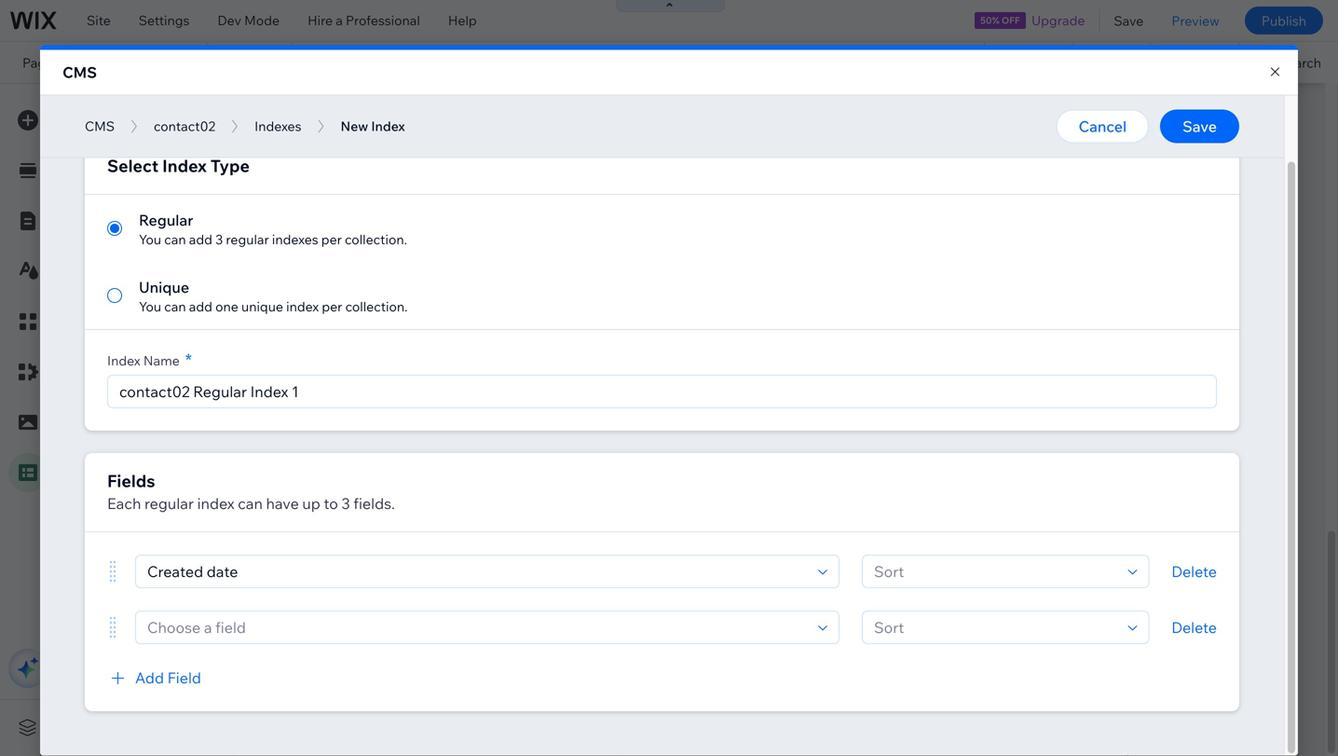Task type: describe. For each thing, give the bounding box(es) containing it.
dev
[[218, 12, 241, 28]]

1 vertical spatial collections
[[110, 183, 178, 199]]

0 vertical spatial your collections
[[255, 151, 356, 167]]

mode
[[244, 12, 280, 28]]

professional
[[346, 12, 420, 28]]

more
[[117, 214, 148, 231]]

hire a professional
[[308, 12, 420, 28]]

1 vertical spatial your
[[79, 183, 107, 199]]

contact02
[[304, 219, 366, 235]]

50%
[[981, 14, 1000, 26]]

submissions
[[402, 237, 466, 251]]

0 horizontal spatial your collections
[[79, 183, 178, 199]]

contact02 permissions: form submissions
[[304, 219, 466, 251]]

help
[[448, 12, 477, 28]]

search
[[1279, 54, 1322, 71]]



Task type: locate. For each thing, give the bounding box(es) containing it.
search button
[[1240, 42, 1339, 83]]

cms down site
[[63, 63, 97, 81]]

collections up more
[[110, 183, 178, 199]]

50% off
[[981, 14, 1021, 26]]

collections up contact02 at the left of the page
[[286, 151, 356, 167]]

0 horizontal spatial collections
[[110, 183, 178, 199]]

learn more
[[79, 214, 148, 231]]

settings
[[139, 12, 190, 28]]

permissions:
[[304, 237, 369, 251]]

dev mode
[[218, 12, 280, 28]]

preview button
[[1158, 0, 1234, 41]]

preview
[[1172, 12, 1220, 29]]

0 horizontal spatial your
[[79, 183, 107, 199]]

your collections up more
[[79, 183, 178, 199]]

1 horizontal spatial your
[[255, 151, 283, 167]]

save
[[1114, 12, 1144, 29]]

form
[[372, 237, 399, 251]]

save button
[[1100, 0, 1158, 41]]

1 horizontal spatial your collections
[[255, 151, 356, 167]]

your collections
[[255, 151, 356, 167], [79, 183, 178, 199]]

your
[[255, 151, 283, 167], [79, 183, 107, 199]]

a
[[336, 12, 343, 28]]

collections
[[286, 151, 356, 167], [110, 183, 178, 199]]

site
[[87, 12, 111, 28]]

main
[[79, 151, 109, 167]]

0 vertical spatial your
[[255, 151, 283, 167]]

0 vertical spatial collections
[[286, 151, 356, 167]]

publish
[[1262, 12, 1307, 29]]

hire
[[308, 12, 333, 28]]

cms
[[63, 63, 97, 81], [79, 102, 114, 120]]

off
[[1002, 14, 1021, 26]]

cms up main
[[79, 102, 114, 120]]

learn
[[79, 214, 114, 231]]

upgrade
[[1032, 12, 1086, 28]]

1 horizontal spatial collections
[[286, 151, 356, 167]]

0 vertical spatial cms
[[63, 63, 97, 81]]

your collections up contact02 at the left of the page
[[255, 151, 356, 167]]

1 vertical spatial your collections
[[79, 183, 178, 199]]

publish button
[[1245, 7, 1324, 34]]

projects
[[70, 54, 140, 71]]

1 vertical spatial cms
[[79, 102, 114, 120]]



Task type: vqa. For each thing, say whether or not it's contained in the screenshot.
the left Your Collections
yes



